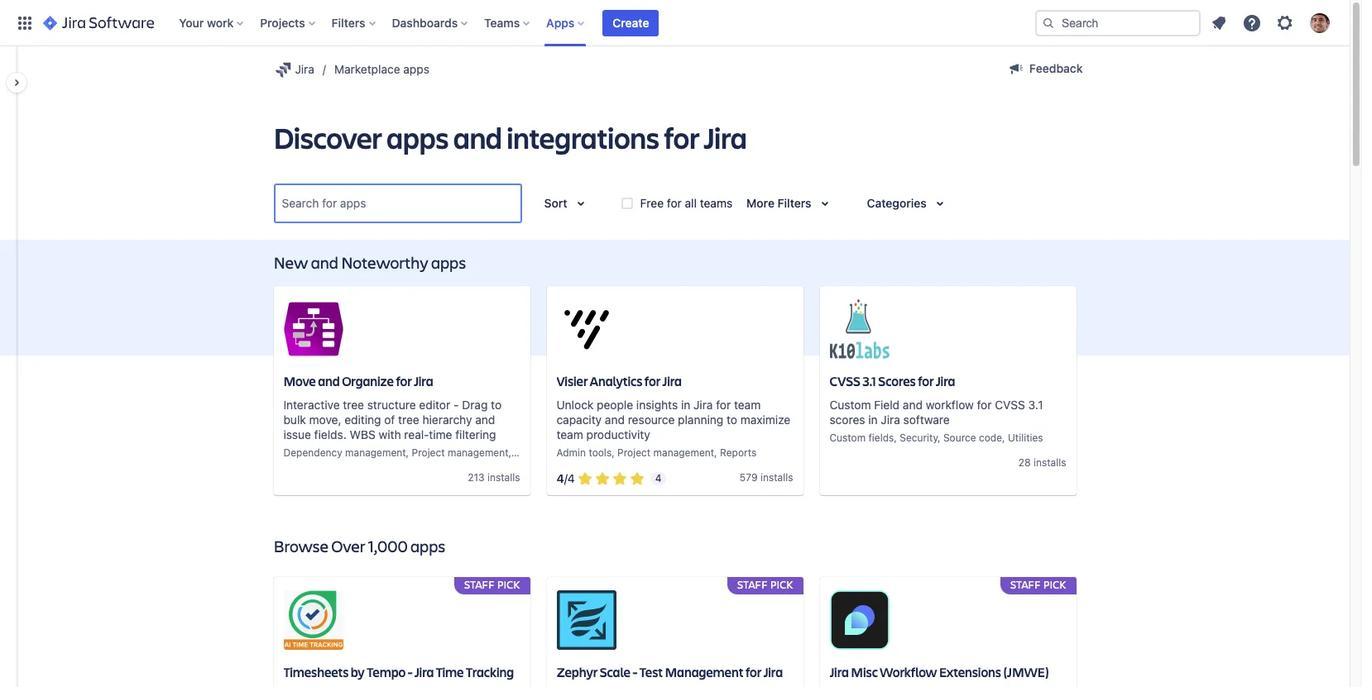 Task type: locate. For each thing, give the bounding box(es) containing it.
1 horizontal spatial project
[[618, 447, 651, 459]]

1,000
[[368, 535, 408, 558]]

and
[[453, 118, 502, 157], [311, 252, 338, 274], [318, 372, 340, 390], [903, 398, 923, 412], [475, 413, 495, 427], [605, 413, 625, 427]]

- left test
[[633, 664, 637, 681]]

1 horizontal spatial install
[[761, 472, 788, 484]]

for right management
[[746, 664, 762, 681]]

1 project from the left
[[412, 447, 445, 459]]

wbs
[[350, 428, 376, 442]]

for up insights
[[645, 372, 661, 390]]

1 vertical spatial filters
[[778, 196, 812, 210]]

custom up scores
[[830, 398, 871, 412]]

context icon image
[[274, 60, 293, 79], [274, 60, 293, 79]]

0 horizontal spatial staff pick
[[464, 578, 520, 592]]

project down productivity at the bottom left of page
[[618, 447, 651, 459]]

to inside "interactive tree structure editor - drag to bulk move, editing of tree hierarchy and issue fields. wbs with real-time filtering dependency management , project management , tasks"
[[491, 398, 502, 412]]

0 horizontal spatial in
[[681, 398, 690, 412]]

people
[[597, 398, 633, 412]]

browse
[[274, 535, 329, 558]]

0 horizontal spatial management
[[345, 447, 406, 459]]

install right 579
[[761, 472, 788, 484]]

3 management from the left
[[653, 447, 714, 459]]

2 horizontal spatial s
[[1061, 457, 1066, 469]]

4 for 4
[[655, 473, 662, 485]]

timesheets
[[283, 664, 349, 681]]

to right planning
[[727, 413, 737, 427]]

0 horizontal spatial to
[[491, 398, 502, 412]]

0 horizontal spatial 4
[[557, 472, 564, 486]]

visier analytics for jira image
[[557, 300, 616, 359]]

1 pick from the left
[[497, 578, 520, 592]]

1 horizontal spatial in
[[868, 413, 878, 427]]

cvss 3.1 scores for jira image
[[830, 300, 889, 359]]

2 staff from the left
[[737, 578, 768, 592]]

4 / 4
[[557, 472, 575, 486]]

jira up the editor on the bottom of page
[[414, 372, 433, 390]]

for up planning
[[716, 398, 731, 412]]

1 horizontal spatial team
[[734, 398, 761, 412]]

install
[[1034, 457, 1061, 469], [487, 472, 515, 484], [761, 472, 788, 484]]

zephyr scale - test management for jira link
[[547, 578, 803, 688]]

management
[[665, 664, 744, 681]]

team down the capacity
[[557, 428, 583, 442]]

2 horizontal spatial install
[[1034, 457, 1061, 469]]

, left utilities
[[1002, 432, 1005, 444]]

0 horizontal spatial cvss
[[830, 372, 861, 390]]

jira
[[295, 62, 314, 76], [704, 118, 747, 157], [414, 372, 433, 390], [663, 372, 682, 390], [936, 372, 955, 390], [694, 398, 713, 412], [881, 413, 900, 427], [415, 664, 434, 681], [764, 664, 783, 681], [830, 664, 849, 681]]

28 install s
[[1019, 457, 1066, 469]]

1 horizontal spatial -
[[454, 398, 459, 412]]

2 horizontal spatial pick
[[1044, 578, 1066, 592]]

2 horizontal spatial staff pick
[[1011, 578, 1066, 592]]

code
[[979, 432, 1002, 444]]

staff pick
[[464, 578, 520, 592], [737, 578, 793, 592], [1011, 578, 1066, 592]]

install right the 28
[[1034, 457, 1061, 469]]

custom down scores
[[830, 432, 866, 444]]

project down real- at the left of the page
[[412, 447, 445, 459]]

0 vertical spatial tree
[[343, 398, 364, 412]]

1 horizontal spatial staff pick
[[737, 578, 793, 592]]

2 pick from the left
[[770, 578, 793, 592]]

apps up search for apps field
[[386, 118, 449, 157]]

1 horizontal spatial 4
[[568, 472, 575, 486]]

structure
[[367, 398, 416, 412]]

3.1 left scores
[[863, 372, 876, 390]]

1 vertical spatial 3.1
[[1028, 398, 1043, 412]]

jira down the 'projects' popup button
[[295, 62, 314, 76]]

213 install s
[[468, 472, 520, 484]]

cvss up scores
[[830, 372, 861, 390]]

tree
[[343, 398, 364, 412], [398, 413, 419, 427]]

staff
[[464, 578, 495, 592], [737, 578, 768, 592], [1011, 578, 1041, 592]]

3.1 inside custom field and workflow for cvss 3.1 scores in jira software custom fields , security , source code , utilities
[[1028, 398, 1043, 412]]

real-
[[404, 428, 429, 442]]

zephyr scale - test management for jira image
[[557, 591, 616, 650]]

reports
[[720, 447, 757, 459]]

by
[[351, 664, 365, 681]]

staff for for
[[737, 578, 768, 592]]

1 horizontal spatial pick
[[770, 578, 793, 592]]

0 horizontal spatial filters
[[332, 15, 365, 29]]

management inside unlock people insights in jira for team capacity and resource planning to maximize team productivity admin tools , project management , reports
[[653, 447, 714, 459]]

apps down dashboards
[[403, 62, 429, 76]]

cvss up utilities
[[995, 398, 1025, 412]]

teams
[[700, 196, 733, 210]]

for up structure
[[396, 372, 412, 390]]

in up planning
[[681, 398, 690, 412]]

team up maximize
[[734, 398, 761, 412]]

0 vertical spatial in
[[681, 398, 690, 412]]

1 vertical spatial to
[[727, 413, 737, 427]]

tools
[[589, 447, 612, 459]]

misc
[[851, 664, 878, 681]]

staff for time
[[464, 578, 495, 592]]

workflow
[[880, 664, 937, 681]]

settings image
[[1275, 13, 1295, 33]]

insights
[[636, 398, 678, 412]]

search image
[[1042, 16, 1055, 29]]

0 vertical spatial cvss
[[830, 372, 861, 390]]

jira software image
[[43, 13, 154, 33], [43, 13, 154, 33]]

management down filtering
[[448, 447, 509, 459]]

1 vertical spatial cvss
[[995, 398, 1025, 412]]

1 staff from the left
[[464, 578, 495, 592]]

pick
[[497, 578, 520, 592], [770, 578, 793, 592], [1044, 578, 1066, 592]]

jira inside unlock people insights in jira for team capacity and resource planning to maximize team productivity admin tools , project management , reports
[[694, 398, 713, 412]]

discover
[[274, 118, 382, 157]]

cvss inside custom field and workflow for cvss 3.1 scores in jira software custom fields , security , source code , utilities
[[995, 398, 1025, 412]]

maximize
[[741, 413, 791, 427]]

for up code
[[977, 398, 992, 412]]

1 horizontal spatial to
[[727, 413, 737, 427]]

jira link
[[274, 60, 314, 79]]

4
[[557, 472, 564, 486], [568, 472, 575, 486], [655, 473, 662, 485]]

more filters
[[747, 196, 812, 210]]

0 vertical spatial team
[[734, 398, 761, 412]]

timesheets by tempo - jira time tracking
[[283, 664, 514, 681]]

jira misc workflow extensions (jmwe) image
[[830, 591, 889, 650]]

in inside custom field and workflow for cvss 3.1 scores in jira software custom fields , security , source code , utilities
[[868, 413, 878, 427]]

banner containing your work
[[0, 0, 1350, 46]]

move and organize for jira image
[[283, 300, 343, 359]]

filters inside dropdown button
[[332, 15, 365, 29]]

0 horizontal spatial staff
[[464, 578, 495, 592]]

1 horizontal spatial cvss
[[995, 398, 1025, 412]]

jira up insights
[[663, 372, 682, 390]]

tree up editing
[[343, 398, 364, 412]]

management down planning
[[653, 447, 714, 459]]

0 horizontal spatial project
[[412, 447, 445, 459]]

1 horizontal spatial s
[[788, 472, 793, 484]]

s for move and organize for jira
[[515, 472, 520, 484]]

analytics
[[590, 372, 642, 390]]

filters up marketplace
[[332, 15, 365, 29]]

hierarchy
[[423, 413, 472, 427]]

marketplace apps
[[334, 62, 429, 76]]

1 management from the left
[[345, 447, 406, 459]]

2 horizontal spatial 4
[[655, 473, 662, 485]]

apps
[[403, 62, 429, 76], [386, 118, 449, 157], [431, 252, 466, 274], [411, 535, 445, 558]]

pick for jira
[[770, 578, 793, 592]]

team
[[734, 398, 761, 412], [557, 428, 583, 442]]

appswitcher icon image
[[15, 13, 35, 33]]

management down wbs
[[345, 447, 406, 459]]

in up fields
[[868, 413, 878, 427]]

apps
[[546, 15, 575, 29]]

3.1 up utilities
[[1028, 398, 1043, 412]]

Search field
[[1035, 10, 1201, 36]]

project
[[412, 447, 445, 459], [618, 447, 651, 459]]

staff pick for jira
[[737, 578, 793, 592]]

3 staff from the left
[[1011, 578, 1041, 592]]

2 horizontal spatial staff
[[1011, 578, 1041, 592]]

-
[[454, 398, 459, 412], [408, 664, 413, 681], [633, 664, 637, 681]]

jira up planning
[[694, 398, 713, 412]]

s right 579
[[788, 472, 793, 484]]

0 horizontal spatial install
[[487, 472, 515, 484]]

new and noteworthy apps
[[274, 252, 466, 274]]

2 project from the left
[[618, 447, 651, 459]]

0 horizontal spatial -
[[408, 664, 413, 681]]

editor
[[419, 398, 450, 412]]

visier
[[557, 372, 588, 390]]

1 vertical spatial team
[[557, 428, 583, 442]]

1 horizontal spatial 3.1
[[1028, 398, 1043, 412]]

banner
[[0, 0, 1350, 46]]

0 horizontal spatial pick
[[497, 578, 520, 592]]

,
[[894, 432, 897, 444], [938, 432, 941, 444], [1002, 432, 1005, 444], [406, 447, 409, 459], [509, 447, 512, 459], [612, 447, 615, 459], [714, 447, 717, 459]]

, down productivity at the bottom left of page
[[612, 447, 615, 459]]

move and organize for jira
[[283, 372, 433, 390]]

fields
[[869, 432, 894, 444]]

/
[[564, 472, 568, 486]]

jira down "field"
[[881, 413, 900, 427]]

2 staff pick from the left
[[737, 578, 793, 592]]

notifications image
[[1209, 13, 1229, 33]]

1 vertical spatial tree
[[398, 413, 419, 427]]

0 horizontal spatial team
[[557, 428, 583, 442]]

jira left time
[[415, 664, 434, 681]]

primary element
[[10, 0, 1035, 46]]

s down tasks
[[515, 472, 520, 484]]

timesheets by tempo - jira time tracking image
[[283, 591, 343, 650]]

- right tempo on the left
[[408, 664, 413, 681]]

2 horizontal spatial management
[[653, 447, 714, 459]]

1 vertical spatial custom
[[830, 432, 866, 444]]

zephyr
[[557, 664, 598, 681]]

project inside "interactive tree structure editor - drag to bulk move, editing of tree hierarchy and issue fields. wbs with real-time filtering dependency management , project management , tasks"
[[412, 447, 445, 459]]

teams button
[[479, 10, 536, 36]]

free
[[640, 196, 664, 210]]

1 staff pick from the left
[[464, 578, 520, 592]]

project inside unlock people insights in jira for team capacity and resource planning to maximize team productivity admin tools , project management , reports
[[618, 447, 651, 459]]

projects button
[[255, 10, 322, 36]]

feedback
[[1030, 61, 1083, 75]]

, left "reports" at bottom right
[[714, 447, 717, 459]]

in
[[681, 398, 690, 412], [868, 413, 878, 427]]

field
[[874, 398, 900, 412]]

- up hierarchy
[[454, 398, 459, 412]]

0 horizontal spatial s
[[515, 472, 520, 484]]

0 horizontal spatial 3.1
[[863, 372, 876, 390]]

0 vertical spatial custom
[[830, 398, 871, 412]]

time
[[429, 428, 452, 442]]

1 horizontal spatial staff
[[737, 578, 768, 592]]

tracking
[[466, 664, 514, 681]]

jira misc workflow extensions (jmwe)
[[830, 664, 1049, 681]]

0 vertical spatial filters
[[332, 15, 365, 29]]

install right 213
[[487, 472, 515, 484]]

1 horizontal spatial management
[[448, 447, 509, 459]]

bulk
[[283, 413, 306, 427]]

resource
[[628, 413, 675, 427]]

tree up real- at the left of the page
[[398, 413, 419, 427]]

1 vertical spatial in
[[868, 413, 878, 427]]

0 horizontal spatial tree
[[343, 398, 364, 412]]

and inside "interactive tree structure editor - drag to bulk move, editing of tree hierarchy and issue fields. wbs with real-time filtering dependency management , project management , tasks"
[[475, 413, 495, 427]]

filters
[[332, 15, 365, 29], [778, 196, 812, 210]]

install for cvss 3.1 scores for jira
[[1034, 457, 1061, 469]]

filters right more
[[778, 196, 812, 210]]

scores
[[878, 372, 916, 390]]

and inside custom field and workflow for cvss 3.1 scores in jira software custom fields , security , source code , utilities
[[903, 398, 923, 412]]

capacity
[[557, 413, 602, 427]]

s right the 28
[[1061, 457, 1066, 469]]

categories
[[867, 196, 927, 210]]

0 vertical spatial to
[[491, 398, 502, 412]]

213
[[468, 472, 485, 484]]

to inside unlock people insights in jira for team capacity and resource planning to maximize team productivity admin tools , project management , reports
[[727, 413, 737, 427]]

to right drag
[[491, 398, 502, 412]]

to
[[491, 398, 502, 412], [727, 413, 737, 427]]

tempo
[[367, 664, 406, 681]]



Task type: vqa. For each thing, say whether or not it's contained in the screenshot.
"Jira" inside the the Zephyr Scale - Test Management for Jira link
yes



Task type: describe. For each thing, give the bounding box(es) containing it.
jira right management
[[764, 664, 783, 681]]

4 for 4 / 4
[[557, 472, 564, 486]]

sort
[[544, 196, 567, 210]]

feedback button
[[996, 55, 1093, 82]]

admin
[[557, 447, 586, 459]]

teams
[[484, 15, 520, 29]]

utilities
[[1008, 432, 1043, 444]]

discover apps and integrations for jira
[[274, 118, 747, 157]]

, left source
[[938, 432, 941, 444]]

for left all
[[667, 196, 682, 210]]

579
[[740, 472, 758, 484]]

projects
[[260, 15, 305, 29]]

integrations
[[507, 118, 659, 157]]

dashboards
[[392, 15, 458, 29]]

of
[[384, 413, 395, 427]]

browse over 1,000 apps
[[274, 535, 445, 558]]

, down real- at the left of the page
[[406, 447, 409, 459]]

2 custom from the top
[[830, 432, 866, 444]]

, left tasks
[[509, 447, 512, 459]]

dashboards button
[[387, 10, 474, 36]]

fields.
[[314, 428, 347, 442]]

1 custom from the top
[[830, 398, 871, 412]]

create button
[[603, 10, 659, 36]]

and inside unlock people insights in jira for team capacity and resource planning to maximize team productivity admin tools , project management , reports
[[605, 413, 625, 427]]

with
[[379, 428, 401, 442]]

your work
[[179, 15, 234, 29]]

work
[[207, 15, 234, 29]]

noteworthy
[[341, 252, 428, 274]]

timesheets by tempo - jira time tracking link
[[274, 578, 530, 688]]

in inside unlock people insights in jira for team capacity and resource planning to maximize team productivity admin tools , project management , reports
[[681, 398, 690, 412]]

move,
[[309, 413, 341, 427]]

1 horizontal spatial tree
[[398, 413, 419, 427]]

install for move and organize for jira
[[487, 472, 515, 484]]

(jmwe)
[[1003, 664, 1049, 681]]

for right scores
[[918, 372, 934, 390]]

sidebar navigation image
[[0, 66, 36, 99]]

new
[[274, 252, 308, 274]]

custom field and workflow for cvss 3.1 scores in jira software custom fields , security , source code , utilities
[[830, 398, 1043, 444]]

jira misc workflow extensions (jmwe) link
[[820, 578, 1076, 688]]

create
[[613, 15, 649, 29]]

help image
[[1242, 13, 1262, 33]]

your work button
[[174, 10, 250, 36]]

issue
[[283, 428, 311, 442]]

interactive tree structure editor - drag to bulk move, editing of tree hierarchy and issue fields. wbs with real-time filtering dependency management , project management , tasks
[[283, 398, 541, 459]]

marketplace
[[334, 62, 400, 76]]

time
[[436, 664, 464, 681]]

test
[[640, 664, 663, 681]]

more
[[747, 196, 775, 210]]

filtering
[[455, 428, 496, 442]]

0 vertical spatial 3.1
[[863, 372, 876, 390]]

Search for apps field
[[277, 189, 519, 218]]

pick for tracking
[[497, 578, 520, 592]]

zephyr scale - test management for jira
[[557, 664, 783, 681]]

for up free for all teams
[[664, 118, 699, 157]]

security
[[900, 432, 938, 444]]

scale
[[600, 664, 631, 681]]

extensions
[[939, 664, 1001, 681]]

source
[[944, 432, 976, 444]]

for inside custom field and workflow for cvss 3.1 scores in jira software custom fields , security , source code , utilities
[[977, 398, 992, 412]]

3 pick from the left
[[1044, 578, 1066, 592]]

dependency
[[283, 447, 342, 459]]

your
[[179, 15, 204, 29]]

2 management from the left
[[448, 447, 509, 459]]

staff pick for tracking
[[464, 578, 520, 592]]

unlock people insights in jira for team capacity and resource planning to maximize team productivity admin tools , project management , reports
[[557, 398, 791, 459]]

jira up teams
[[704, 118, 747, 157]]

planning
[[678, 413, 724, 427]]

filters button
[[327, 10, 382, 36]]

, left the security
[[894, 432, 897, 444]]

jira inside custom field and workflow for cvss 3.1 scores in jira software custom fields , security , source code , utilities
[[881, 413, 900, 427]]

apps right 1,000
[[411, 535, 445, 558]]

scores
[[830, 413, 865, 427]]

2 horizontal spatial -
[[633, 664, 637, 681]]

interactive
[[283, 398, 340, 412]]

jira up workflow
[[936, 372, 955, 390]]

jira left the 'misc'
[[830, 664, 849, 681]]

apps button
[[541, 10, 591, 36]]

marketplace apps link
[[334, 60, 429, 79]]

579 install s
[[740, 472, 793, 484]]

software
[[903, 413, 950, 427]]

tasks
[[514, 447, 541, 459]]

move
[[283, 372, 316, 390]]

jira inside 'link'
[[295, 62, 314, 76]]

for inside unlock people insights in jira for team capacity and resource planning to maximize team productivity admin tools , project management , reports
[[716, 398, 731, 412]]

1 horizontal spatial filters
[[778, 196, 812, 210]]

all
[[685, 196, 697, 210]]

visier analytics for jira
[[557, 372, 682, 390]]

unlock
[[557, 398, 594, 412]]

free for all teams
[[640, 196, 733, 210]]

- inside "interactive tree structure editor - drag to bulk move, editing of tree hierarchy and issue fields. wbs with real-time filtering dependency management , project management , tasks"
[[454, 398, 459, 412]]

3 staff pick from the left
[[1011, 578, 1066, 592]]

workflow
[[926, 398, 974, 412]]

your profile and settings image
[[1310, 13, 1330, 33]]

apps right noteworthy
[[431, 252, 466, 274]]

productivity
[[586, 428, 650, 442]]

editing
[[345, 413, 381, 427]]

s for cvss 3.1 scores for jira
[[1061, 457, 1066, 469]]



